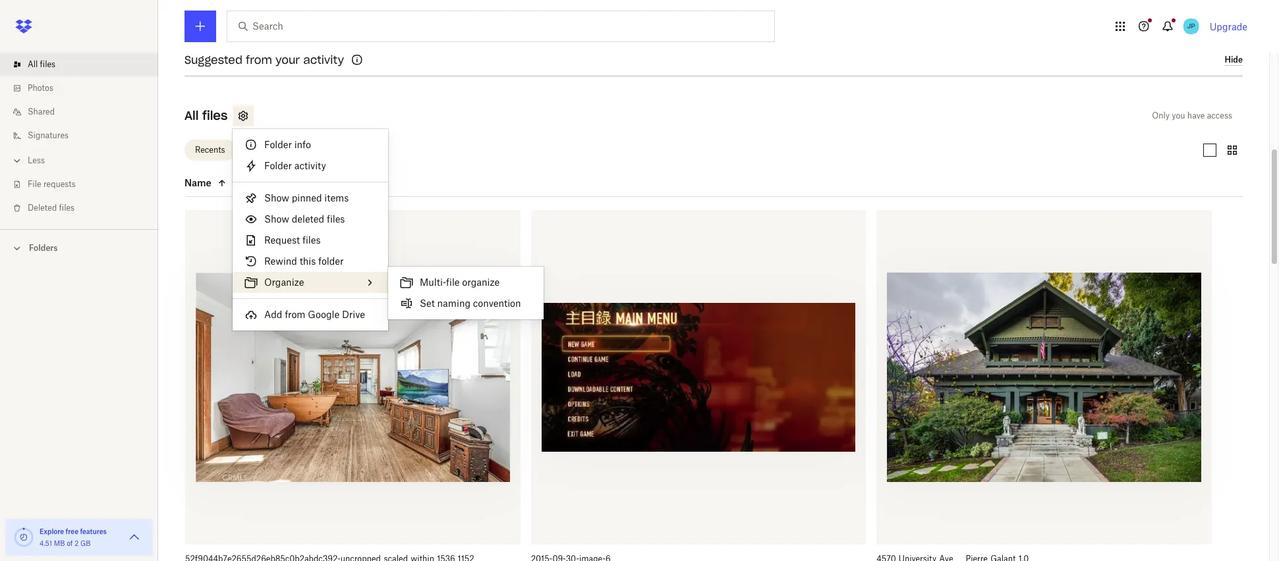 Task type: describe. For each thing, give the bounding box(es) containing it.
starred button
[[241, 140, 291, 161]]

only you have access
[[1153, 110, 1233, 120]]

show for show deleted files
[[264, 214, 289, 225]]

set
[[420, 298, 435, 309]]

rewind
[[264, 256, 297, 267]]

folder activity menu item
[[233, 156, 388, 177]]

1 horizontal spatial all
[[185, 108, 199, 123]]

file
[[28, 179, 41, 189]]

files for request files 'menu item' on the left top of page
[[303, 235, 321, 246]]

all files link
[[11, 53, 158, 76]]

quota usage element
[[13, 528, 34, 549]]

suggested from your activity
[[185, 53, 344, 66]]

less
[[28, 156, 45, 166]]

1 horizontal spatial all files
[[185, 108, 228, 123]]

explore free features 4.51 mb of 2 gb
[[40, 528, 107, 548]]

your
[[276, 53, 300, 66]]

pinned
[[292, 193, 322, 204]]

items
[[325, 193, 349, 204]]

multi-file organize
[[420, 277, 500, 288]]

show pinned items menu item
[[233, 188, 388, 209]]

multi-
[[420, 277, 447, 288]]

all files list item
[[0, 53, 158, 76]]

2 dropbox link from the left
[[337, 43, 369, 56]]

organize menu item
[[233, 272, 388, 293]]

deleted
[[292, 214, 325, 225]]

files for all files link
[[40, 59, 55, 69]]

show deleted files menu item
[[233, 209, 388, 230]]

all inside list item
[[28, 59, 38, 69]]

request files menu item
[[233, 230, 388, 251]]

multi-file organize menu item
[[388, 272, 544, 293]]

explore
[[40, 528, 64, 536]]

upgrade link
[[1210, 21, 1248, 32]]

folder activity
[[264, 160, 326, 171]]

shared link
[[11, 100, 158, 124]]

deleted files link
[[11, 197, 158, 220]]

folder info
[[264, 139, 311, 150]]

deleted
[[28, 203, 57, 213]]

6…-
[[743, 44, 759, 55]]

4.51
[[40, 540, 52, 548]]

access
[[1208, 110, 1233, 120]]

list containing all files
[[0, 45, 158, 229]]

from for your
[[246, 53, 272, 66]]

signatures
[[28, 131, 69, 140]]

rewind this folder menu item
[[233, 251, 388, 272]]

0 vertical spatial activity
[[304, 53, 344, 66]]

mb
[[54, 540, 65, 548]]

organize
[[462, 277, 500, 288]]

of
[[67, 540, 73, 548]]

name column header
[[185, 175, 317, 191]]

istockphoto-
[[749, 29, 804, 41]]

show pinned items
[[264, 193, 349, 204]]

drive
[[342, 309, 365, 320]]

folder info menu item
[[233, 135, 388, 156]]

this
[[300, 256, 316, 267]]

rewind this folder
[[264, 256, 344, 267]]

you
[[1173, 110, 1186, 120]]

only
[[1153, 110, 1170, 120]]

features
[[80, 528, 107, 536]]

folders button
[[0, 238, 158, 258]]

show deleted files
[[264, 214, 345, 225]]

photos link
[[11, 76, 158, 100]]

istockphoto- 6…-612x612.jpg link
[[729, 28, 825, 57]]



Task type: locate. For each thing, give the bounding box(es) containing it.
recents
[[195, 145, 225, 155]]

list
[[0, 45, 158, 229]]

request
[[264, 235, 300, 246]]

1 dropbox from the left
[[230, 44, 262, 54]]

shared
[[28, 107, 55, 117]]

file requests link
[[11, 173, 158, 197]]

2
[[75, 540, 79, 548]]

1 vertical spatial from
[[285, 309, 306, 320]]

612x612.jpg
[[759, 44, 811, 55]]

show
[[264, 193, 289, 204], [264, 214, 289, 225]]

name
[[185, 177, 212, 189]]

all files up recents
[[185, 108, 228, 123]]

file, 52f9044b7e2655d26eb85c0b2abdc392-uncropped_scaled_within_1536_1152.webp row
[[185, 210, 521, 562]]

activity inside menu item
[[295, 160, 326, 171]]

all files
[[28, 59, 55, 69], [185, 108, 228, 123]]

folder for folder activity
[[264, 160, 292, 171]]

0 horizontal spatial all files
[[28, 59, 55, 69]]

set naming convention menu item
[[388, 293, 544, 315]]

file, 4570_university_ave____pierre_galant_1.0.jpg row
[[877, 210, 1213, 562]]

files inside 'menu item'
[[303, 235, 321, 246]]

2 show from the top
[[264, 214, 289, 225]]

suggested
[[185, 53, 243, 66]]

from left your
[[246, 53, 272, 66]]

from right add
[[285, 309, 306, 320]]

1 vertical spatial all files
[[185, 108, 228, 123]]

0 horizontal spatial dropbox link
[[230, 43, 262, 56]]

free
[[66, 528, 78, 536]]

activity right your
[[304, 53, 344, 66]]

folder for folder info
[[264, 139, 292, 150]]

file
[[446, 277, 460, 288]]

folder
[[264, 139, 292, 150], [264, 160, 292, 171]]

organize
[[264, 277, 304, 288]]

1 vertical spatial show
[[264, 214, 289, 225]]

google
[[308, 309, 340, 320]]

show up request at left top
[[264, 214, 289, 225]]

files right deleted
[[59, 203, 75, 213]]

file requests
[[28, 179, 76, 189]]

1 horizontal spatial dropbox link
[[337, 43, 369, 56]]

photos
[[28, 83, 53, 93]]

dropbox link
[[230, 43, 262, 56], [337, 43, 369, 56]]

add from google drive
[[264, 309, 365, 320]]

folder left info
[[264, 139, 292, 150]]

folder inside folder activity menu item
[[264, 160, 292, 171]]

all up recents
[[185, 108, 199, 123]]

all up photos
[[28, 59, 38, 69]]

dropbox
[[230, 44, 262, 54], [337, 44, 369, 54]]

from for google
[[285, 309, 306, 320]]

name button
[[185, 175, 295, 191]]

0 vertical spatial show
[[264, 193, 289, 204]]

folder inside folder info menu item
[[264, 139, 292, 150]]

less image
[[11, 154, 24, 167]]

all
[[28, 59, 38, 69], [185, 108, 199, 123]]

files up photos
[[40, 59, 55, 69]]

recents button
[[185, 140, 236, 161]]

folder down starred
[[264, 160, 292, 171]]

1 vertical spatial folder
[[264, 160, 292, 171]]

show for show pinned items
[[264, 193, 289, 204]]

deleted files
[[28, 203, 75, 213]]

1 dropbox link from the left
[[230, 43, 262, 56]]

add
[[264, 309, 282, 320]]

info
[[295, 139, 311, 150]]

1 vertical spatial all
[[185, 108, 199, 123]]

0 vertical spatial folder
[[264, 139, 292, 150]]

show left the "pinned"
[[264, 193, 289, 204]]

files inside "menu item"
[[327, 214, 345, 225]]

dropbox image
[[11, 13, 37, 40]]

gb
[[80, 540, 91, 548]]

request files
[[264, 235, 321, 246]]

istockphoto- 6…-612x612.jpg
[[743, 29, 811, 55]]

requests
[[43, 179, 76, 189]]

2 dropbox from the left
[[337, 44, 369, 54]]

dropbox for second 'dropbox' link from right
[[230, 44, 262, 54]]

0 vertical spatial all
[[28, 59, 38, 69]]

naming
[[438, 298, 471, 309]]

show inside "menu item"
[[264, 214, 289, 225]]

all files inside list item
[[28, 59, 55, 69]]

from inside menu item
[[285, 309, 306, 320]]

activity
[[304, 53, 344, 66], [295, 160, 326, 171]]

all files up photos
[[28, 59, 55, 69]]

starred
[[252, 145, 280, 155]]

convention
[[473, 298, 521, 309]]

files
[[40, 59, 55, 69], [202, 108, 228, 123], [59, 203, 75, 213], [327, 214, 345, 225], [303, 235, 321, 246]]

files left folder settings icon
[[202, 108, 228, 123]]

dropbox for 1st 'dropbox' link from right
[[337, 44, 369, 54]]

2 folder from the top
[[264, 160, 292, 171]]

0 horizontal spatial from
[[246, 53, 272, 66]]

1 horizontal spatial from
[[285, 309, 306, 320]]

file, 2015-09-30-image-6.webp row
[[531, 210, 867, 562]]

0 vertical spatial all files
[[28, 59, 55, 69]]

files down items
[[327, 214, 345, 225]]

have
[[1188, 110, 1206, 120]]

1 horizontal spatial dropbox
[[337, 44, 369, 54]]

1 show from the top
[[264, 193, 289, 204]]

signatures link
[[11, 124, 158, 148]]

0 horizontal spatial dropbox
[[230, 44, 262, 54]]

0 horizontal spatial all
[[28, 59, 38, 69]]

upgrade
[[1210, 21, 1248, 32]]

1 vertical spatial activity
[[295, 160, 326, 171]]

from
[[246, 53, 272, 66], [285, 309, 306, 320]]

set naming convention
[[420, 298, 521, 309]]

add from google drive menu item
[[233, 305, 388, 326]]

0 vertical spatial from
[[246, 53, 272, 66]]

files down show deleted files "menu item"
[[303, 235, 321, 246]]

show inside menu item
[[264, 193, 289, 204]]

folder
[[318, 256, 344, 267]]

folder settings image
[[236, 108, 251, 124]]

files for deleted files link
[[59, 203, 75, 213]]

files inside list item
[[40, 59, 55, 69]]

activity down folder info menu item
[[295, 160, 326, 171]]

1 folder from the top
[[264, 139, 292, 150]]

folders
[[29, 243, 58, 253]]



Task type: vqa. For each thing, say whether or not it's contained in the screenshot.
Show for Show pinned items
yes



